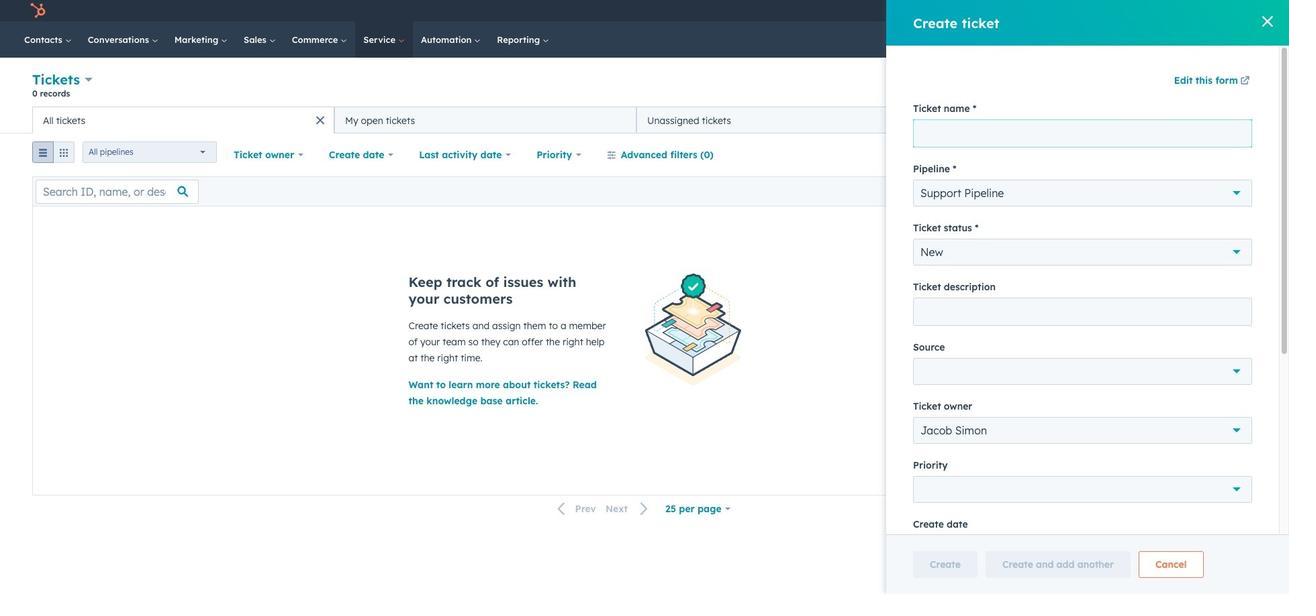 Task type: vqa. For each thing, say whether or not it's contained in the screenshot.
'Agent'
no



Task type: describe. For each thing, give the bounding box(es) containing it.
pagination navigation
[[550, 501, 657, 519]]

jacob simon image
[[1193, 5, 1205, 17]]

marketplaces image
[[1092, 6, 1104, 18]]

Search ID, name, or description search field
[[36, 180, 199, 204]]



Task type: locate. For each thing, give the bounding box(es) containing it.
Search HubSpot search field
[[1090, 28, 1242, 51]]

menu
[[994, 0, 1273, 21]]

group
[[32, 142, 75, 169]]

banner
[[32, 70, 1257, 107]]



